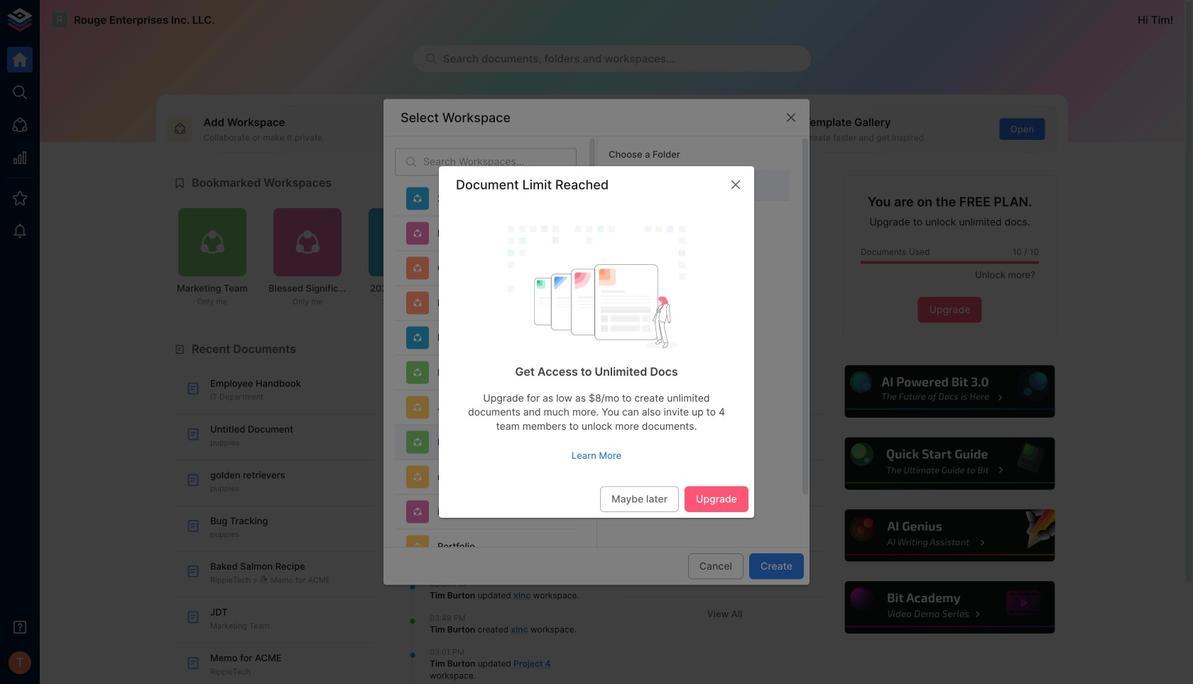 Task type: vqa. For each thing, say whether or not it's contained in the screenshot.
2nd Help image from the top
yes



Task type: describe. For each thing, give the bounding box(es) containing it.
3 help image from the top
[[844, 508, 1057, 564]]

Search Workspaces... text field
[[424, 148, 577, 176]]

1 help image from the top
[[844, 364, 1057, 420]]



Task type: locate. For each thing, give the bounding box(es) containing it.
help image
[[844, 364, 1057, 420], [844, 436, 1057, 492], [844, 508, 1057, 564], [844, 580, 1057, 636]]

2 help image from the top
[[844, 436, 1057, 492]]

dialog
[[384, 99, 810, 684], [439, 166, 755, 518]]

4 help image from the top
[[844, 580, 1057, 636]]



